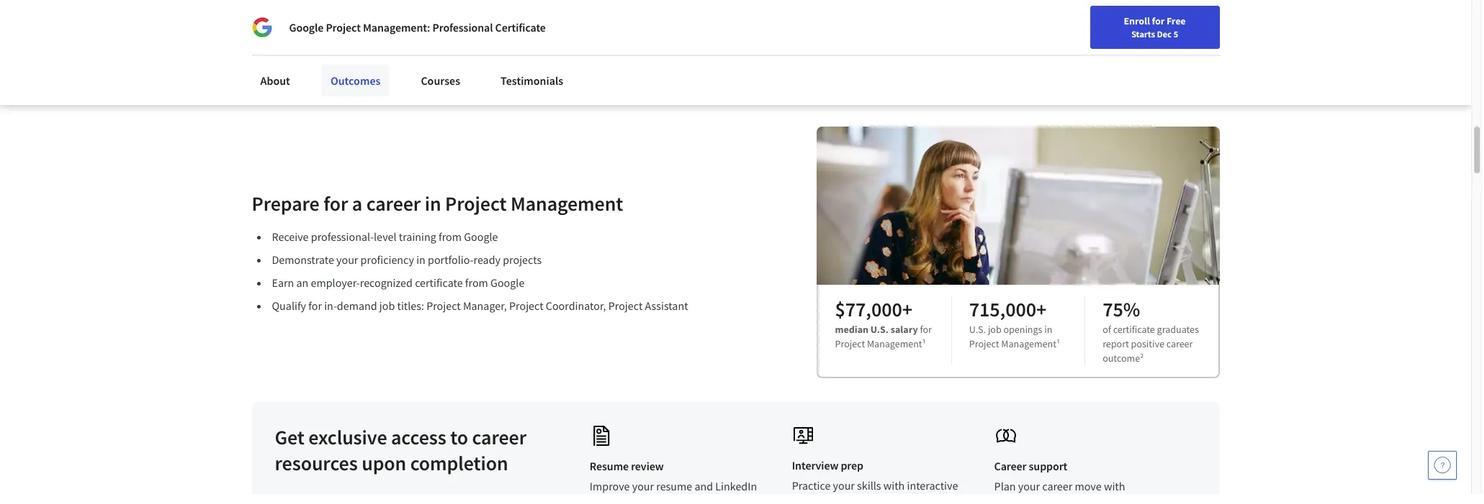 Task type: locate. For each thing, give the bounding box(es) containing it.
1 horizontal spatial certificate
[[1113, 324, 1155, 337]]

in down training
[[416, 253, 426, 267]]

2 ¹ from the left
[[1057, 338, 1060, 351]]

your inside find your new career link
[[1092, 17, 1112, 30]]

project up about
[[326, 20, 361, 35]]

u.s. down $77,000
[[871, 324, 889, 337]]

career inside "75% of certificate graduates report positive career outcome"
[[1167, 338, 1193, 351]]

project down median
[[835, 338, 865, 351]]

career up plan
[[995, 460, 1027, 474]]

job down 715,000
[[988, 324, 1002, 337]]

2 vertical spatial in
[[1045, 324, 1053, 337]]

²
[[1140, 352, 1144, 365]]

receive professional-level training from google
[[272, 230, 498, 244]]

career down the graduates
[[1167, 338, 1193, 351]]

1 horizontal spatial ¹
[[1057, 338, 1060, 351]]

0 horizontal spatial u.s.
[[871, 324, 889, 337]]

career inside get exclusive access to career resources upon completion
[[472, 425, 527, 451]]

courses
[[421, 73, 460, 88]]

resources
[[275, 451, 358, 477]]

your inside 'resume review improve your resume and linkedin'
[[632, 480, 654, 494]]

0 vertical spatial job
[[379, 299, 395, 313]]

2 u.s. from the left
[[969, 324, 986, 337]]

in right openings
[[1045, 324, 1053, 337]]

career inside career support plan your career move with
[[1043, 480, 1073, 494]]

job
[[379, 299, 395, 313], [988, 324, 1002, 337]]

enroll
[[1124, 14, 1150, 27]]

in
[[425, 191, 441, 217], [416, 253, 426, 267], [1045, 324, 1053, 337]]

75% of certificate graduates report positive career outcome
[[1103, 297, 1199, 365]]

and
[[695, 480, 713, 494]]

1 vertical spatial job
[[988, 324, 1002, 337]]

0 vertical spatial in
[[425, 191, 441, 217]]

career down support
[[1043, 480, 1073, 494]]

enroll for free starts dec 5
[[1124, 14, 1186, 40]]

0 horizontal spatial +
[[902, 297, 913, 323]]

for right salary
[[920, 324, 932, 337]]

resume
[[590, 460, 629, 474]]

proficiency
[[361, 253, 414, 267]]

u.s. down 715,000
[[969, 324, 986, 337]]

+ up openings
[[1037, 297, 1047, 323]]

from up qualify for in-demand job titles: project manager, project coordinator, project assistant
[[465, 276, 488, 290]]

1 horizontal spatial career
[[1134, 17, 1162, 30]]

for up dec
[[1152, 14, 1165, 27]]

1 u.s. from the left
[[871, 324, 889, 337]]

positive
[[1131, 338, 1165, 351]]

prep
[[841, 459, 864, 473]]

your down review
[[632, 480, 654, 494]]

get
[[275, 425, 305, 451]]

learn
[[276, 41, 304, 55]]

None search field
[[205, 9, 551, 38]]

project down 715,000
[[969, 338, 999, 351]]

with right move
[[1104, 480, 1126, 494]]

with inside career support plan your career move with
[[1104, 480, 1126, 494]]

1 horizontal spatial management
[[867, 338, 923, 351]]

1 horizontal spatial +
[[1037, 297, 1047, 323]]

for
[[1152, 14, 1165, 27], [414, 41, 429, 55], [324, 191, 348, 217], [308, 299, 322, 313], [920, 324, 932, 337]]

career right new
[[1134, 17, 1162, 30]]

u.s.
[[871, 324, 889, 337], [969, 324, 986, 337]]

report
[[1103, 338, 1129, 351]]

career right to
[[472, 425, 527, 451]]

an
[[296, 276, 309, 290]]

for left in-
[[308, 299, 322, 313]]

2 + from the left
[[1037, 297, 1047, 323]]

google down the projects
[[491, 276, 525, 290]]

for inside enroll for free starts dec 5
[[1152, 14, 1165, 27]]

1 + from the left
[[902, 297, 913, 323]]

review
[[631, 460, 664, 474]]

from up the 'portfolio-'
[[439, 230, 462, 244]]

find
[[1072, 17, 1090, 30]]

help center image
[[1434, 457, 1452, 475]]

715,000
[[969, 297, 1037, 323]]

project left assistant
[[609, 299, 643, 313]]

1 horizontal spatial job
[[988, 324, 1002, 337]]

testimonials link
[[492, 65, 572, 97]]

+ up salary
[[902, 297, 913, 323]]

career
[[366, 191, 421, 217], [1167, 338, 1193, 351], [472, 425, 527, 451], [1043, 480, 1073, 494]]

¹
[[923, 338, 926, 351], [1057, 338, 1060, 351]]

$77,000
[[835, 297, 902, 323]]

your
[[1092, 17, 1112, 30], [336, 253, 358, 267], [833, 479, 855, 494], [632, 480, 654, 494], [1018, 480, 1040, 494]]

recognized
[[360, 276, 413, 290]]

2 horizontal spatial management
[[1001, 338, 1057, 351]]

project
[[326, 20, 361, 35], [445, 191, 507, 217], [427, 299, 461, 313], [509, 299, 544, 313], [609, 299, 643, 313], [835, 338, 865, 351], [969, 338, 999, 351]]

in up training
[[425, 191, 441, 217]]

interactive
[[907, 479, 958, 494]]

certificate inside "75% of certificate graduates report positive career outcome"
[[1113, 324, 1155, 337]]

google project management: professional certificate
[[289, 20, 546, 35]]

+
[[902, 297, 913, 323], [1037, 297, 1047, 323]]

courses link
[[412, 65, 469, 97]]

1 ¹ from the left
[[923, 338, 926, 351]]

job down recognized
[[379, 299, 395, 313]]

google up ready
[[464, 230, 498, 244]]

project inside for project management
[[835, 338, 865, 351]]

for left a
[[324, 191, 348, 217]]

1 horizontal spatial from
[[465, 276, 488, 290]]

google up more
[[289, 20, 324, 35]]

management down salary
[[867, 338, 923, 351]]

management down openings
[[1001, 338, 1057, 351]]

1 vertical spatial from
[[465, 276, 488, 290]]

career up level
[[366, 191, 421, 217]]

0 horizontal spatial ¹
[[923, 338, 926, 351]]

715,000 + u.s. job openings in project management ¹
[[969, 297, 1060, 351]]

your right plan
[[1018, 480, 1040, 494]]

training
[[399, 230, 436, 244]]

your right find at top right
[[1092, 17, 1112, 30]]

your down "prep"
[[833, 479, 855, 494]]

employer-
[[311, 276, 360, 290]]

earn an employer-recognized certificate from google
[[272, 276, 525, 290]]

0 horizontal spatial certificate
[[415, 276, 463, 290]]

your for career support plan your career move with
[[1018, 480, 1040, 494]]

+ inside $77,000 + median u.s. salary
[[902, 297, 913, 323]]

certificate
[[495, 20, 546, 35]]

1 vertical spatial career
[[995, 460, 1027, 474]]

for for demand
[[308, 299, 322, 313]]

find your new career
[[1072, 17, 1162, 30]]

your down professional-
[[336, 253, 358, 267]]

management
[[511, 191, 623, 217], [867, 338, 923, 351], [1001, 338, 1057, 351]]

certificate down the 'portfolio-'
[[415, 276, 463, 290]]

your inside interview prep practice your skills with interactive
[[833, 479, 855, 494]]

with
[[884, 479, 905, 494], [1104, 480, 1126, 494]]

your for interview prep practice your skills with interactive
[[833, 479, 855, 494]]

from
[[439, 230, 462, 244], [465, 276, 488, 290]]

0 horizontal spatial with
[[884, 479, 905, 494]]

2 vertical spatial google
[[491, 276, 525, 290]]

level
[[374, 230, 397, 244]]

1 vertical spatial certificate
[[1113, 324, 1155, 337]]

in inside 715,000 + u.s. job openings in project management ¹
[[1045, 324, 1053, 337]]

a
[[352, 191, 362, 217]]

portfolio-
[[428, 253, 474, 267]]

1 horizontal spatial u.s.
[[969, 324, 986, 337]]

google
[[289, 20, 324, 35], [464, 230, 498, 244], [491, 276, 525, 290]]

resume review improve your resume and linkedin
[[590, 460, 757, 495]]

with right "skills"
[[884, 479, 905, 494]]

0 horizontal spatial career
[[995, 460, 1027, 474]]

professional
[[433, 20, 493, 35]]

management up the projects
[[511, 191, 623, 217]]

1 horizontal spatial with
[[1104, 480, 1126, 494]]

your inside career support plan your career move with
[[1018, 480, 1040, 494]]

for for career
[[324, 191, 348, 217]]

+ inside 715,000 + u.s. job openings in project management ¹
[[1037, 297, 1047, 323]]

certificate up positive
[[1113, 324, 1155, 337]]

1 vertical spatial google
[[464, 230, 498, 244]]

professional-
[[311, 230, 374, 244]]

0 horizontal spatial from
[[439, 230, 462, 244]]

0 vertical spatial certificate
[[415, 276, 463, 290]]

$77,000 + median u.s. salary
[[835, 297, 918, 337]]



Task type: describe. For each thing, give the bounding box(es) containing it.
qualify
[[272, 299, 306, 313]]

0 vertical spatial google
[[289, 20, 324, 35]]

to
[[450, 425, 468, 451]]

openings
[[1004, 324, 1043, 337]]

about
[[335, 41, 365, 55]]

management inside 715,000 + u.s. job openings in project management ¹
[[1001, 338, 1057, 351]]

demand
[[337, 299, 377, 313]]

dec
[[1157, 28, 1172, 40]]

+ for 715,000
[[1037, 297, 1047, 323]]

in-
[[324, 299, 337, 313]]

project up ready
[[445, 191, 507, 217]]

ready
[[474, 253, 501, 267]]

for project management
[[835, 324, 932, 351]]

upon
[[362, 451, 406, 477]]

receive
[[272, 230, 309, 244]]

more
[[306, 41, 333, 55]]

of
[[1103, 324, 1111, 337]]

for down google project management: professional certificate
[[414, 41, 429, 55]]

coursera enterprise logos image
[[899, 0, 1187, 46]]

outcome
[[1103, 352, 1140, 365]]

support
[[1029, 460, 1068, 474]]

access
[[391, 425, 446, 451]]

interview prep practice your skills with interactive
[[792, 459, 958, 495]]

learn more about coursera for business
[[276, 41, 475, 55]]

¹ inside 715,000 + u.s. job openings in project management ¹
[[1057, 338, 1060, 351]]

earn
[[272, 276, 294, 290]]

coursera
[[367, 41, 412, 55]]

your for resume review improve your resume and linkedin
[[632, 480, 654, 494]]

titles:
[[397, 299, 424, 313]]

free
[[1167, 14, 1186, 27]]

projects
[[503, 253, 542, 267]]

find your new career link
[[1065, 14, 1169, 32]]

demonstrate your proficiency in portfolio-ready projects
[[272, 253, 542, 267]]

project right manager,
[[509, 299, 544, 313]]

project inside 715,000 + u.s. job openings in project management ¹
[[969, 338, 999, 351]]

english button
[[1169, 0, 1256, 47]]

career inside career support plan your career move with
[[995, 460, 1027, 474]]

testimonials
[[501, 73, 564, 88]]

outcomes link
[[322, 65, 389, 97]]

0 horizontal spatial management
[[511, 191, 623, 217]]

outcomes
[[331, 73, 381, 88]]

english
[[1195, 16, 1230, 31]]

project right titles:
[[427, 299, 461, 313]]

skills
[[857, 479, 881, 494]]

coordinator,
[[546, 299, 606, 313]]

google image
[[252, 17, 272, 37]]

management inside for project management
[[867, 338, 923, 351]]

salary
[[891, 324, 918, 337]]

5
[[1174, 28, 1179, 40]]

with inside interview prep practice your skills with interactive
[[884, 479, 905, 494]]

qualify for in-demand job titles: project manager, project coordinator, project assistant
[[272, 299, 688, 313]]

move
[[1075, 480, 1102, 494]]

get exclusive access to career resources upon completion
[[275, 425, 527, 477]]

for inside for project management
[[920, 324, 932, 337]]

1 vertical spatial in
[[416, 253, 426, 267]]

practice
[[792, 479, 831, 494]]

resume
[[656, 480, 692, 494]]

about
[[260, 73, 290, 88]]

plan
[[995, 480, 1016, 494]]

manager,
[[463, 299, 507, 313]]

prepare
[[252, 191, 320, 217]]

prepare for a career in project management
[[252, 191, 623, 217]]

starts
[[1132, 28, 1155, 40]]

u.s. inside $77,000 + median u.s. salary
[[871, 324, 889, 337]]

new
[[1114, 17, 1132, 30]]

linkedin
[[716, 480, 757, 494]]

exclusive
[[309, 425, 387, 451]]

graduates
[[1157, 324, 1199, 337]]

job inside 715,000 + u.s. job openings in project management ¹
[[988, 324, 1002, 337]]

career support plan your career move with
[[995, 460, 1126, 495]]

completion
[[410, 451, 508, 477]]

75%
[[1103, 297, 1140, 323]]

+ for $77,000
[[902, 297, 913, 323]]

business
[[431, 41, 475, 55]]

demonstrate
[[272, 253, 334, 267]]

0 vertical spatial career
[[1134, 17, 1162, 30]]

0 horizontal spatial job
[[379, 299, 395, 313]]

0 vertical spatial from
[[439, 230, 462, 244]]

for for starts
[[1152, 14, 1165, 27]]

learn more about coursera for business link
[[276, 41, 475, 55]]

management:
[[363, 20, 430, 35]]

improve
[[590, 480, 630, 494]]

median
[[835, 324, 869, 337]]

interview
[[792, 459, 839, 473]]

about link
[[252, 65, 299, 97]]

u.s. inside 715,000 + u.s. job openings in project management ¹
[[969, 324, 986, 337]]

assistant
[[645, 299, 688, 313]]



Task type: vqa. For each thing, say whether or not it's contained in the screenshot.
Plan
yes



